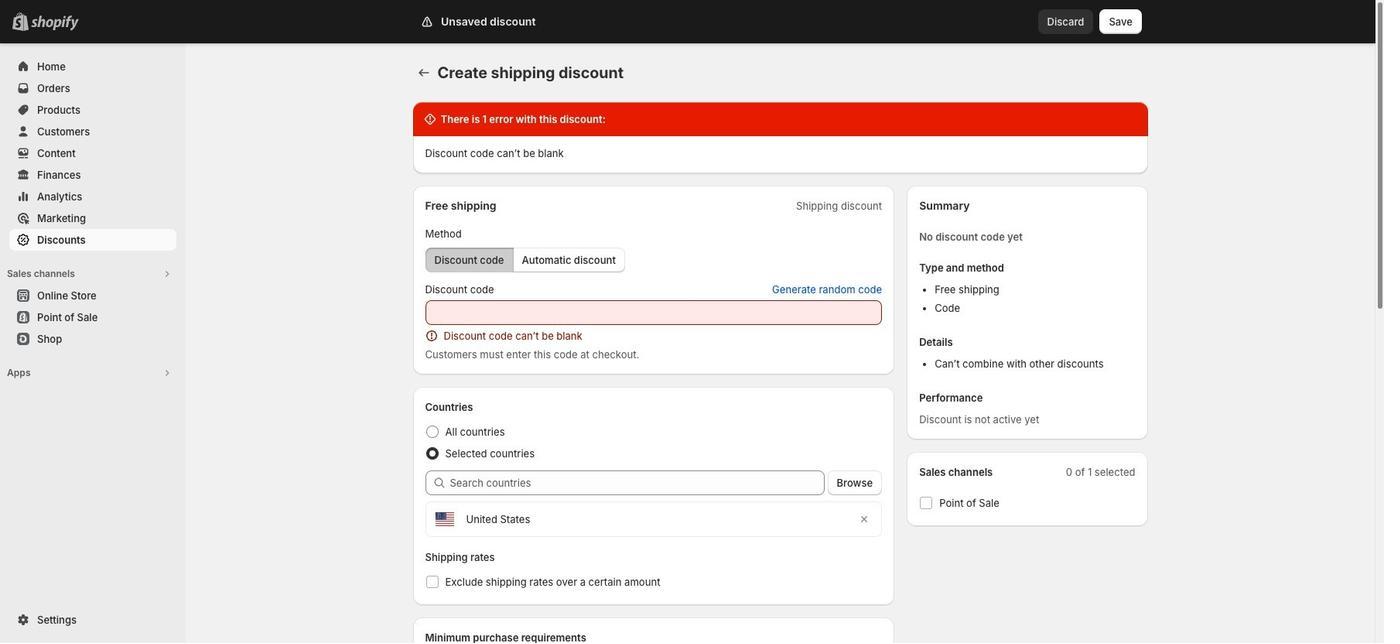 Task type: describe. For each thing, give the bounding box(es) containing it.
Search countries text field
[[450, 471, 825, 495]]

shopify image
[[31, 15, 79, 31]]



Task type: vqa. For each thing, say whether or not it's contained in the screenshot.
Test Store IMAGE
no



Task type: locate. For each thing, give the bounding box(es) containing it.
None text field
[[425, 300, 883, 325]]



